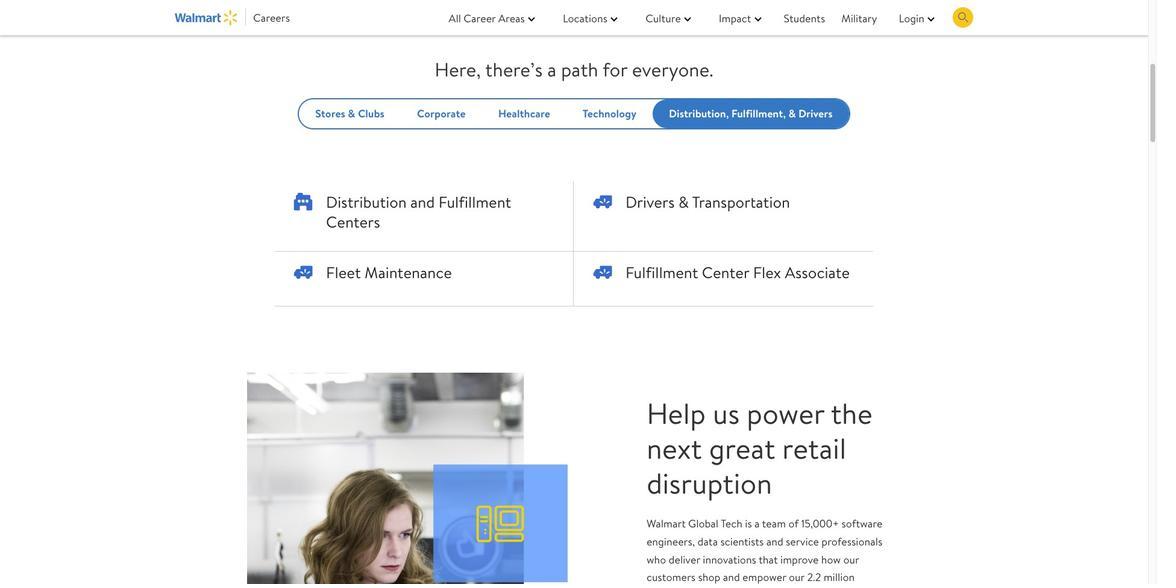 Task type: vqa. For each thing, say whether or not it's contained in the screenshot.
the Operations in The Merchandising And Online Operations
no



Task type: locate. For each thing, give the bounding box(es) containing it.
here, there's a path for everyone.
[[435, 56, 713, 83]]

2 horizontal spatial &
[[788, 106, 796, 121]]

there's
[[485, 56, 543, 83]]

0 vertical spatial drivers
[[798, 106, 833, 121]]

innovations
[[703, 552, 756, 567]]

stores & clubs
[[315, 106, 385, 121]]

2 vertical spatial and
[[723, 570, 740, 585]]

& left transportation
[[678, 191, 689, 212]]

&
[[348, 106, 355, 121], [788, 106, 796, 121], [678, 191, 689, 212]]

deliver
[[669, 552, 700, 567]]

healthcare
[[498, 106, 550, 121]]

locations
[[563, 11, 608, 26]]

distribution, fulfillment, & drivers link
[[669, 106, 833, 121]]

flex
[[753, 262, 781, 283]]

0 horizontal spatial &
[[348, 106, 355, 121]]

a
[[547, 56, 556, 83], [755, 517, 760, 532]]

1 vertical spatial fulfillment
[[625, 262, 698, 283]]

0 vertical spatial a
[[547, 56, 556, 83]]

1 vertical spatial our
[[789, 570, 805, 585]]

1 horizontal spatial drivers
[[798, 106, 833, 121]]

empower
[[742, 570, 786, 585]]

Walmart Global Tech is a team of 15,000+ software engineers, data scientists and service professionals who deliver innovations that improve how our customers shop and empower our 2.2 mill text field
[[647, 515, 901, 585]]

0 vertical spatial fulfillment
[[439, 191, 511, 212]]

our down the professionals
[[843, 552, 859, 567]]

& for transportation
[[678, 191, 689, 212]]

1 vertical spatial a
[[755, 517, 760, 532]]

drivers
[[798, 106, 833, 121], [625, 191, 675, 212]]

drivers & transportation link
[[574, 181, 873, 251]]

is
[[745, 517, 752, 532]]

us
[[713, 394, 740, 434]]

& right 'fulfillment,'
[[788, 106, 796, 121]]

locations link
[[552, 9, 624, 27]]

& for clubs
[[348, 106, 355, 121]]

1 vertical spatial and
[[766, 534, 783, 550]]

fleet maintenance
[[326, 262, 452, 283]]

our
[[843, 552, 859, 567], [789, 570, 805, 585]]

next
[[647, 428, 702, 469]]

improve
[[780, 552, 819, 567]]

and
[[410, 191, 435, 212], [766, 534, 783, 550], [723, 570, 740, 585]]

1 horizontal spatial fulfillment
[[625, 262, 698, 283]]

of
[[789, 517, 799, 532]]

fulfillment inside distribution and fulfillment centers
[[439, 191, 511, 212]]

section
[[0, 0, 1148, 36]]

who
[[647, 552, 666, 567]]

all
[[449, 11, 461, 26]]

distribution
[[326, 191, 407, 212]]

a left path
[[547, 56, 556, 83]]

and down innovations
[[723, 570, 740, 585]]

0 vertical spatial and
[[410, 191, 435, 212]]

power
[[747, 394, 824, 434]]

login link
[[888, 9, 941, 27]]

global
[[688, 517, 718, 532]]

home ecommerce feature 2 female image
[[247, 354, 568, 585]]

1 vertical spatial drivers
[[625, 191, 675, 212]]

a right is
[[755, 517, 760, 532]]

help us power the next great retail disruption
[[647, 394, 873, 504]]

clubs
[[358, 106, 385, 121]]

our left "2.2"
[[789, 570, 805, 585]]

software
[[842, 517, 883, 532]]

distribution and fulfillment centers
[[326, 191, 511, 233]]

military
[[841, 11, 877, 26]]

team
[[762, 517, 786, 532]]

fleet maintenance link
[[275, 252, 573, 306]]

fulfillment center flex associate
[[625, 262, 850, 283]]

career
[[464, 11, 496, 26]]

corporate
[[417, 106, 466, 121]]

& left clubs
[[348, 106, 355, 121]]

0 horizontal spatial and
[[410, 191, 435, 212]]

military link
[[836, 9, 877, 27]]

careers link
[[175, 9, 290, 27]]

fulfillment
[[439, 191, 511, 212], [625, 262, 698, 283]]

and right distribution
[[410, 191, 435, 212]]

how
[[821, 552, 841, 567]]

1 horizontal spatial a
[[755, 517, 760, 532]]

1 horizontal spatial our
[[843, 552, 859, 567]]

that
[[759, 552, 778, 567]]

path
[[561, 56, 598, 83]]

centers
[[326, 211, 380, 233]]

for
[[603, 56, 627, 83]]

careers
[[253, 10, 290, 25]]

and down team
[[766, 534, 783, 550]]

0 horizontal spatial fulfillment
[[439, 191, 511, 212]]

service
[[786, 534, 819, 550]]

1 horizontal spatial &
[[678, 191, 689, 212]]



Task type: describe. For each thing, give the bounding box(es) containing it.
help
[[647, 394, 706, 434]]

2 horizontal spatial and
[[766, 534, 783, 550]]

distribution,
[[669, 106, 729, 121]]

the
[[831, 394, 873, 434]]

stores
[[315, 106, 345, 121]]

corporate link
[[417, 106, 466, 121]]

disruption
[[647, 463, 772, 504]]

maintenance
[[365, 262, 452, 283]]

professionals
[[822, 534, 882, 550]]

a inside the walmart global tech is a team of 15,000+ software engineers, data scientists and service professionals who deliver innovations that improve how our customers shop and empower our 2.2 mill
[[755, 517, 760, 532]]

fulfillment center flex associate link
[[574, 252, 873, 306]]

retail
[[782, 428, 846, 469]]

data
[[698, 534, 718, 550]]

fulfillment,
[[731, 106, 786, 121]]

students
[[784, 11, 825, 26]]

students link
[[778, 9, 825, 27]]

shop
[[698, 570, 720, 585]]

all career areas link
[[438, 9, 541, 27]]

0 horizontal spatial a
[[547, 56, 556, 83]]

customers
[[647, 570, 696, 585]]

and inside distribution and fulfillment centers
[[410, 191, 435, 212]]

1 horizontal spatial and
[[723, 570, 740, 585]]

here,
[[435, 56, 481, 83]]

walmart global tech is a team of 15,000+ software engineers, data scientists and service professionals who deliver innovations that improve how our customers shop and empower our 2.2 mill
[[647, 517, 883, 585]]

0 vertical spatial our
[[843, 552, 859, 567]]

distribution and fulfillment centers link
[[275, 181, 573, 251]]

login
[[899, 11, 924, 26]]

impact
[[719, 11, 751, 26]]

0 horizontal spatial our
[[789, 570, 805, 585]]

technology
[[583, 106, 636, 121]]

walmart
[[647, 517, 686, 532]]

impact link
[[708, 9, 768, 27]]

2.2
[[807, 570, 821, 585]]

transportation
[[692, 191, 790, 212]]

15,000+
[[801, 517, 839, 532]]

great
[[709, 428, 775, 469]]

center
[[702, 262, 749, 283]]

drivers & transportation
[[625, 191, 790, 212]]

culture link
[[635, 9, 697, 27]]

healthcare link
[[498, 106, 550, 121]]

everyone.
[[632, 56, 713, 83]]

0 horizontal spatial drivers
[[625, 191, 675, 212]]

culture
[[646, 11, 681, 26]]

scientists
[[720, 534, 764, 550]]

distribution, fulfillment, & drivers
[[669, 106, 833, 121]]

engineers,
[[647, 534, 695, 550]]

tech
[[721, 517, 742, 532]]

associate
[[785, 262, 850, 283]]

areas
[[498, 11, 525, 26]]

all career areas
[[449, 11, 525, 26]]

technology link
[[583, 106, 636, 121]]

fleet
[[326, 262, 361, 283]]

stores & clubs link
[[315, 106, 385, 121]]



